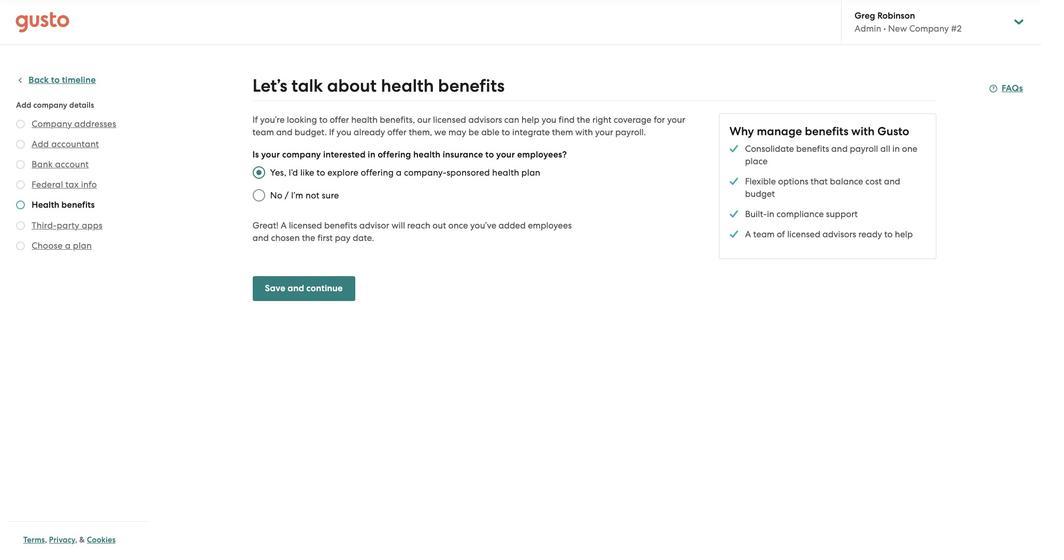 Task type: vqa. For each thing, say whether or not it's contained in the screenshot.
THE PLANNING
no



Task type: describe. For each thing, give the bounding box(es) containing it.
1 vertical spatial if
[[329, 127, 335, 137]]

No / I'm not sure radio
[[247, 184, 270, 207]]

date.
[[353, 233, 374, 243]]

2 , from the left
[[75, 535, 77, 545]]

first
[[318, 233, 333, 243]]

add accountant button
[[32, 138, 99, 150]]

choose a plan button
[[32, 239, 92, 252]]

chosen
[[271, 233, 300, 243]]

and inside great! a licensed benefits advisor will reach out once you've added employees and chosen the first pay date.
[[253, 233, 269, 243]]

details
[[69, 101, 94, 110]]

to down can
[[502, 127, 510, 137]]

them
[[552, 127, 574, 137]]

benefits up consolidate benefits and payroll all in one place
[[805, 124, 849, 138]]

your right for
[[668, 115, 686, 125]]

and inside flexible options that balance cost and budget
[[885, 176, 901, 187]]

faqs
[[1002, 83, 1024, 94]]

plan inside button
[[73, 240, 92, 251]]

save and continue
[[265, 283, 343, 294]]

offering for explore
[[361, 167, 394, 178]]

cookies
[[87, 535, 116, 545]]

consolidate benefits and payroll all in one place
[[746, 144, 918, 166]]

flexible options that balance cost and budget
[[746, 176, 901, 199]]

built-
[[746, 209, 767, 219]]

can
[[505, 115, 520, 125]]

party
[[57, 220, 79, 231]]

ready
[[859, 229, 883, 239]]

advisors inside list
[[823, 229, 857, 239]]

check image for a team of licensed advisors ready to help
[[730, 228, 739, 240]]

•
[[884, 23, 887, 34]]

third-
[[32, 220, 57, 231]]

once
[[449, 220, 468, 231]]

federal tax info
[[32, 179, 97, 190]]

company inside greg robinson admin • new company #2
[[910, 23, 950, 34]]

privacy
[[49, 535, 75, 545]]

gusto
[[878, 124, 910, 138]]

like
[[301, 167, 315, 178]]

out
[[433, 220, 446, 231]]

0 vertical spatial plan
[[522, 167, 541, 178]]

you've
[[471, 220, 497, 231]]

to up budget.
[[319, 115, 328, 125]]

0 horizontal spatial you
[[337, 127, 352, 137]]

save and continue button
[[253, 276, 355, 301]]

health
[[32, 200, 59, 210]]

new
[[889, 23, 908, 34]]

a inside great! a licensed benefits advisor will reach out once you've added employees and chosen the first pay date.
[[281, 220, 287, 231]]

accountant
[[51, 139, 99, 149]]

them,
[[409, 127, 432, 137]]

of
[[777, 229, 786, 239]]

explore
[[328, 167, 359, 178]]

right
[[593, 115, 612, 125]]

health benefits
[[32, 200, 95, 210]]

check image left third-
[[16, 221, 25, 230]]

payroll
[[850, 144, 879, 154]]

to right ready
[[885, 229, 893, 239]]

coverage
[[614, 115, 652, 125]]

find
[[559, 115, 575, 125]]

to right like
[[317, 167, 325, 178]]

health up 'benefits,' on the top
[[381, 75, 434, 96]]

the for right
[[577, 115, 591, 125]]

let's
[[253, 75, 288, 96]]

that
[[811, 176, 828, 187]]

licensed inside great! a licensed benefits advisor will reach out once you've added employees and chosen the first pay date.
[[289, 220, 322, 231]]

team inside list
[[754, 229, 775, 239]]

#2
[[952, 23, 962, 34]]

employees
[[528, 220, 572, 231]]

Yes, I'd like to explore offering a company-sponsored health plan radio
[[247, 161, 270, 184]]

great!
[[253, 220, 279, 231]]

add accountant
[[32, 139, 99, 149]]

back to timeline button
[[16, 74, 96, 87]]

place
[[746, 156, 768, 166]]

add for add accountant
[[32, 139, 49, 149]]

list containing consolidate benefits and payroll all in one place
[[730, 143, 926, 240]]

privacy link
[[49, 535, 75, 545]]

to down able
[[486, 149, 494, 160]]

admin
[[855, 23, 882, 34]]

robinson
[[878, 10, 916, 21]]

may
[[449, 127, 467, 137]]

budget
[[746, 189, 775, 199]]

balance
[[830, 176, 864, 187]]

payroll.
[[616, 127, 646, 137]]

addresses
[[74, 119, 116, 129]]

check image down add company details
[[16, 120, 25, 129]]

back
[[29, 75, 49, 86]]

is your company interested in offering health insurance to your employees?
[[253, 149, 567, 160]]

third-party apps button
[[32, 219, 103, 232]]

support
[[827, 209, 858, 219]]

1 horizontal spatial with
[[852, 124, 875, 138]]

1 horizontal spatial in
[[767, 209, 775, 219]]

be
[[469, 127, 479, 137]]

federal tax info button
[[32, 178, 97, 191]]

benefits inside health benefits list
[[61, 200, 95, 210]]

save
[[265, 283, 286, 294]]

0 vertical spatial if
[[253, 115, 258, 125]]

your right "is"
[[261, 149, 280, 160]]

third-party apps
[[32, 220, 103, 231]]

employees?
[[518, 149, 567, 160]]

i'd
[[289, 167, 298, 178]]

0 horizontal spatial offer
[[330, 115, 349, 125]]

in inside consolidate benefits and payroll all in one place
[[893, 144, 900, 154]]



Task type: locate. For each thing, give the bounding box(es) containing it.
the inside if you're looking to offer health benefits, our licensed advisors can help you find the right coverage for your team and budget. if you already offer them, we may be able to integrate them with your payroll.
[[577, 115, 591, 125]]

1 horizontal spatial ,
[[75, 535, 77, 545]]

and right cost
[[885, 176, 901, 187]]

your down able
[[497, 149, 515, 160]]

0 horizontal spatial help
[[522, 115, 540, 125]]

the for first
[[302, 233, 316, 243]]

company addresses
[[32, 119, 116, 129]]

with right them
[[576, 127, 593, 137]]

terms , privacy , & cookies
[[23, 535, 116, 545]]

check image
[[16, 120, 25, 129], [730, 143, 739, 155], [730, 175, 739, 188], [730, 208, 739, 220], [16, 221, 25, 230], [730, 228, 739, 240]]

in down budget
[[767, 209, 775, 219]]

manage
[[757, 124, 803, 138]]

1 vertical spatial advisors
[[823, 229, 857, 239]]

1 horizontal spatial company
[[910, 23, 950, 34]]

faqs button
[[990, 82, 1024, 95]]

is
[[253, 149, 259, 160]]

to inside 'back to timeline' button
[[51, 75, 60, 86]]

for
[[654, 115, 666, 125]]

check image left built-
[[730, 208, 739, 220]]

options
[[779, 176, 809, 187]]

1 vertical spatial company
[[32, 119, 72, 129]]

added
[[499, 220, 526, 231]]

and inside if you're looking to offer health benefits, our licensed advisors can help you find the right coverage for your team and budget. if you already offer them, we may be able to integrate them with your payroll.
[[276, 127, 293, 137]]

a down party
[[65, 240, 71, 251]]

0 horizontal spatial if
[[253, 115, 258, 125]]

1 horizontal spatial company
[[282, 149, 321, 160]]

health up already
[[351, 115, 378, 125]]

1 horizontal spatial a
[[396, 167, 402, 178]]

check image left of
[[730, 228, 739, 240]]

health up 'company-'
[[414, 149, 441, 160]]

0 vertical spatial you
[[542, 115, 557, 125]]

back to timeline
[[29, 75, 96, 86]]

1 horizontal spatial if
[[329, 127, 335, 137]]

and down you're
[[276, 127, 293, 137]]

a
[[396, 167, 402, 178], [65, 240, 71, 251]]

company up like
[[282, 149, 321, 160]]

in
[[893, 144, 900, 154], [368, 149, 376, 160], [767, 209, 775, 219]]

yes, i'd like to explore offering a company-sponsored health plan
[[270, 167, 541, 178]]

budget.
[[295, 127, 327, 137]]

if you're looking to offer health benefits, our licensed advisors can help you find the right coverage for your team and budget. if you already offer them, we may be able to integrate them with your payroll.
[[253, 115, 686, 137]]

1 , from the left
[[45, 535, 47, 545]]

licensed inside list
[[788, 229, 821, 239]]

check image left federal
[[16, 180, 25, 189]]

we
[[435, 127, 447, 137]]

you
[[542, 115, 557, 125], [337, 127, 352, 137]]

advisors inside if you're looking to offer health benefits, our licensed advisors can help you find the right coverage for your team and budget. if you already offer them, we may be able to integrate them with your payroll.
[[469, 115, 502, 125]]

help
[[522, 115, 540, 125], [896, 229, 913, 239]]

licensed down 'built-in compliance support' at the top right of page
[[788, 229, 821, 239]]

terms link
[[23, 535, 45, 545]]

already
[[354, 127, 385, 137]]

4 check image from the top
[[16, 201, 25, 209]]

check image for choose
[[16, 242, 25, 250]]

will
[[392, 220, 405, 231]]

a
[[281, 220, 287, 231], [746, 229, 752, 239]]

0 horizontal spatial a
[[281, 220, 287, 231]]

help right ready
[[896, 229, 913, 239]]

team down you're
[[253, 127, 274, 137]]

sponsored
[[447, 167, 490, 178]]

a inside button
[[65, 240, 71, 251]]

insurance
[[443, 149, 483, 160]]

0 vertical spatial company
[[910, 23, 950, 34]]

not
[[306, 190, 320, 201]]

2 horizontal spatial licensed
[[788, 229, 821, 239]]

great! a licensed benefits advisor will reach out once you've added employees and chosen the first pay date.
[[253, 220, 572, 243]]

and left payroll on the right of the page
[[832, 144, 848, 154]]

1 horizontal spatial licensed
[[433, 115, 467, 125]]

0 vertical spatial add
[[16, 101, 31, 110]]

0 horizontal spatial company
[[32, 119, 72, 129]]

and right save
[[288, 283, 304, 294]]

1 horizontal spatial offer
[[388, 127, 407, 137]]

interested
[[323, 149, 366, 160]]

if
[[253, 115, 258, 125], [329, 127, 335, 137]]

1 vertical spatial offer
[[388, 127, 407, 137]]

benefits down tax
[[61, 200, 95, 210]]

continue
[[307, 283, 343, 294]]

benefits up if you're looking to offer health benefits, our licensed advisors can help you find the right coverage for your team and budget. if you already offer them, we may be able to integrate them with your payroll.
[[438, 75, 505, 96]]

help inside if you're looking to offer health benefits, our licensed advisors can help you find the right coverage for your team and budget. if you already offer them, we may be able to integrate them with your payroll.
[[522, 115, 540, 125]]

the
[[577, 115, 591, 125], [302, 233, 316, 243]]

offer
[[330, 115, 349, 125], [388, 127, 407, 137]]

the right the find
[[577, 115, 591, 125]]

benefits
[[438, 75, 505, 96], [805, 124, 849, 138], [797, 144, 830, 154], [61, 200, 95, 210], [324, 220, 357, 231]]

and
[[276, 127, 293, 137], [832, 144, 848, 154], [885, 176, 901, 187], [253, 233, 269, 243], [288, 283, 304, 294]]

home image
[[16, 12, 69, 32]]

benefits inside consolidate benefits and payroll all in one place
[[797, 144, 830, 154]]

a down built-
[[746, 229, 752, 239]]

offer up interested
[[330, 115, 349, 125]]

to right the back
[[51, 75, 60, 86]]

1 horizontal spatial advisors
[[823, 229, 857, 239]]

check image left choose
[[16, 242, 25, 250]]

add down the back
[[16, 101, 31, 110]]

your down right
[[596, 127, 614, 137]]

0 horizontal spatial a
[[65, 240, 71, 251]]

add company details
[[16, 101, 94, 110]]

check image left "health"
[[16, 201, 25, 209]]

0 horizontal spatial company
[[33, 101, 67, 110]]

help up integrate
[[522, 115, 540, 125]]

1 horizontal spatial help
[[896, 229, 913, 239]]

1 horizontal spatial the
[[577, 115, 591, 125]]

company down add company details
[[32, 119, 72, 129]]

company down 'back to timeline' button
[[33, 101, 67, 110]]

built-in compliance support
[[746, 209, 858, 219]]

offering right explore
[[361, 167, 394, 178]]

plan down apps
[[73, 240, 92, 251]]

apps
[[82, 220, 103, 231]]

company left #2
[[910, 23, 950, 34]]

federal
[[32, 179, 63, 190]]

1 vertical spatial help
[[896, 229, 913, 239]]

company inside button
[[32, 119, 72, 129]]

check image down why
[[730, 143, 739, 155]]

our
[[417, 115, 431, 125]]

no / i'm not sure
[[270, 190, 339, 201]]

talk
[[292, 75, 323, 96]]

0 horizontal spatial with
[[576, 127, 593, 137]]

the left 'first'
[[302, 233, 316, 243]]

you left the find
[[542, 115, 557, 125]]

0 horizontal spatial in
[[368, 149, 376, 160]]

health inside if you're looking to offer health benefits, our licensed advisors can help you find the right coverage for your team and budget. if you already offer them, we may be able to integrate them with your payroll.
[[351, 115, 378, 125]]

1 vertical spatial a
[[65, 240, 71, 251]]

0 horizontal spatial advisors
[[469, 115, 502, 125]]

a up chosen
[[281, 220, 287, 231]]

1 vertical spatial company
[[282, 149, 321, 160]]

list
[[730, 143, 926, 240]]

check image for bank
[[16, 160, 25, 169]]

licensed
[[433, 115, 467, 125], [289, 220, 322, 231], [788, 229, 821, 239]]

1 check image from the top
[[16, 140, 25, 149]]

benefits down why manage benefits with gusto
[[797, 144, 830, 154]]

check image
[[16, 140, 25, 149], [16, 160, 25, 169], [16, 180, 25, 189], [16, 201, 25, 209], [16, 242, 25, 250]]

1 horizontal spatial you
[[542, 115, 557, 125]]

team left of
[[754, 229, 775, 239]]

, left privacy link
[[45, 535, 47, 545]]

0 horizontal spatial licensed
[[289, 220, 322, 231]]

able
[[482, 127, 500, 137]]

why manage benefits with gusto
[[730, 124, 910, 138]]

1 horizontal spatial team
[[754, 229, 775, 239]]

1 vertical spatial you
[[337, 127, 352, 137]]

licensed up may
[[433, 115, 467, 125]]

if right budget.
[[329, 127, 335, 137]]

1 vertical spatial team
[[754, 229, 775, 239]]

company-
[[404, 167, 447, 178]]

yes,
[[270, 167, 287, 178]]

1 vertical spatial add
[[32, 139, 49, 149]]

check image for flexible options that balance cost and budget
[[730, 175, 739, 188]]

&
[[79, 535, 85, 545]]

a down is your company interested in offering health insurance to your employees? at the top of the page
[[396, 167, 402, 178]]

1 vertical spatial the
[[302, 233, 316, 243]]

0 vertical spatial offering
[[378, 149, 411, 160]]

2 check image from the top
[[16, 160, 25, 169]]

looking
[[287, 115, 317, 125]]

help inside list
[[896, 229, 913, 239]]

0 vertical spatial company
[[33, 101, 67, 110]]

reach
[[408, 220, 431, 231]]

compliance
[[777, 209, 824, 219]]

info
[[81, 179, 97, 190]]

plan down employees?
[[522, 167, 541, 178]]

0 horizontal spatial the
[[302, 233, 316, 243]]

0 vertical spatial the
[[577, 115, 591, 125]]

i'm
[[291, 190, 304, 201]]

add up bank
[[32, 139, 49, 149]]

why
[[730, 124, 755, 138]]

and down great! on the top left of page
[[253, 233, 269, 243]]

5 check image from the top
[[16, 242, 25, 250]]

1 vertical spatial offering
[[361, 167, 394, 178]]

integrate
[[513, 127, 550, 137]]

1 horizontal spatial plan
[[522, 167, 541, 178]]

health right sponsored
[[493, 167, 520, 178]]

no
[[270, 190, 283, 201]]

0 horizontal spatial team
[[253, 127, 274, 137]]

add for add company details
[[16, 101, 31, 110]]

1 horizontal spatial a
[[746, 229, 752, 239]]

company
[[910, 23, 950, 34], [32, 119, 72, 129]]

check image left "flexible"
[[730, 175, 739, 188]]

in right 'all'
[[893, 144, 900, 154]]

advisors down support
[[823, 229, 857, 239]]

0 vertical spatial advisors
[[469, 115, 502, 125]]

, left &
[[75, 535, 77, 545]]

benefits,
[[380, 115, 415, 125]]

with inside if you're looking to offer health benefits, our licensed advisors can help you find the right coverage for your team and budget. if you already offer them, we may be able to integrate them with your payroll.
[[576, 127, 593, 137]]

bank account button
[[32, 158, 89, 171]]

you up interested
[[337, 127, 352, 137]]

health
[[381, 75, 434, 96], [351, 115, 378, 125], [414, 149, 441, 160], [493, 167, 520, 178]]

tax
[[65, 179, 79, 190]]

one
[[903, 144, 918, 154]]

choose
[[32, 240, 63, 251]]

in down already
[[368, 149, 376, 160]]

timeline
[[62, 75, 96, 86]]

1 horizontal spatial add
[[32, 139, 49, 149]]

0 vertical spatial offer
[[330, 115, 349, 125]]

add inside button
[[32, 139, 49, 149]]

company addresses button
[[32, 118, 116, 130]]

with up payroll on the right of the page
[[852, 124, 875, 138]]

2 horizontal spatial in
[[893, 144, 900, 154]]

0 vertical spatial help
[[522, 115, 540, 125]]

0 horizontal spatial plan
[[73, 240, 92, 251]]

and inside button
[[288, 283, 304, 294]]

offering up yes, i'd like to explore offering a company-sponsored health plan
[[378, 149, 411, 160]]

0 horizontal spatial add
[[16, 101, 31, 110]]

greg
[[855, 10, 876, 21]]

cookies button
[[87, 534, 116, 546]]

and inside consolidate benefits and payroll all in one place
[[832, 144, 848, 154]]

3 check image from the top
[[16, 180, 25, 189]]

check image for federal
[[16, 180, 25, 189]]

benefits inside great! a licensed benefits advisor will reach out once you've added employees and chosen the first pay date.
[[324, 220, 357, 231]]

flexible
[[746, 176, 776, 187]]

licensed inside if you're looking to offer health benefits, our licensed advisors can help you find the right coverage for your team and budget. if you already offer them, we may be able to integrate them with your payroll.
[[433, 115, 467, 125]]

greg robinson admin • new company #2
[[855, 10, 962, 34]]

terms
[[23, 535, 45, 545]]

if left you're
[[253, 115, 258, 125]]

check image for consolidate benefits and payroll all in one place
[[730, 143, 739, 155]]

/
[[285, 190, 289, 201]]

a inside list
[[746, 229, 752, 239]]

check image for built-in compliance support
[[730, 208, 739, 220]]

0 vertical spatial team
[[253, 127, 274, 137]]

choose a plan
[[32, 240, 92, 251]]

1 vertical spatial plan
[[73, 240, 92, 251]]

offer down 'benefits,' on the top
[[388, 127, 407, 137]]

benefits up 'pay'
[[324, 220, 357, 231]]

licensed up 'first'
[[289, 220, 322, 231]]

check image left add accountant
[[16, 140, 25, 149]]

health benefits list
[[16, 118, 144, 254]]

consolidate
[[746, 144, 795, 154]]

check image for add
[[16, 140, 25, 149]]

advisors up able
[[469, 115, 502, 125]]

the inside great! a licensed benefits advisor will reach out once you've added employees and chosen the first pay date.
[[302, 233, 316, 243]]

about
[[327, 75, 377, 96]]

cost
[[866, 176, 882, 187]]

offering for in
[[378, 149, 411, 160]]

check image left bank
[[16, 160, 25, 169]]

team inside if you're looking to offer health benefits, our licensed advisors can help you find the right coverage for your team and budget. if you already offer them, we may be able to integrate them with your payroll.
[[253, 127, 274, 137]]

0 vertical spatial a
[[396, 167, 402, 178]]

0 horizontal spatial ,
[[45, 535, 47, 545]]



